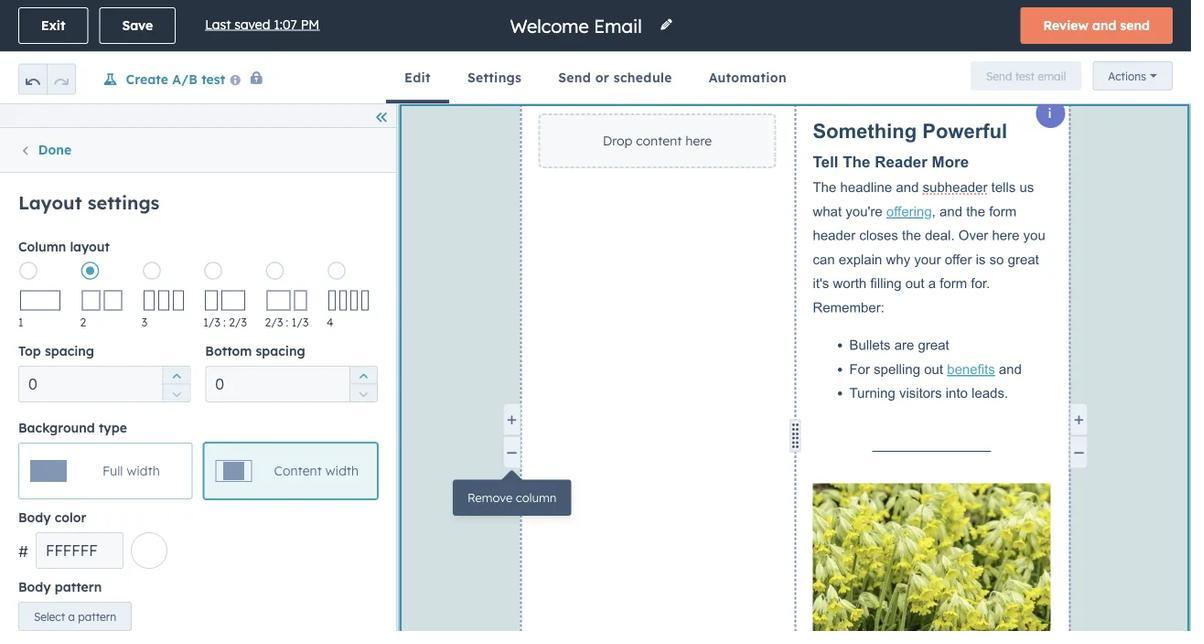 Task type: locate. For each thing, give the bounding box(es) containing it.
review
[[1044, 17, 1089, 33]]

a/b
[[172, 71, 198, 87]]

2 : from the left
[[286, 315, 289, 329]]

2/3 up the bottom spacing
[[265, 315, 283, 329]]

send left the email
[[987, 69, 1013, 83]]

settings
[[88, 191, 160, 214]]

select
[[34, 610, 65, 624]]

0 horizontal spatial 2/3
[[229, 315, 247, 329]]

color
[[55, 510, 86, 526]]

1 vertical spatial pattern
[[78, 610, 116, 624]]

body pattern
[[18, 579, 102, 595]]

save
[[122, 17, 153, 33]]

None field
[[509, 13, 649, 38]]

content button
[[0, 128, 198, 172]]

:
[[223, 315, 226, 329], [286, 315, 289, 329]]

saved
[[235, 16, 270, 32]]

Top spacing text field
[[18, 366, 191, 403]]

width for full width
[[127, 463, 160, 479]]

: left 4
[[286, 315, 289, 329]]

done button
[[19, 139, 72, 161]]

1 1/3 from the left
[[203, 315, 220, 329]]

pattern right a
[[78, 610, 116, 624]]

body
[[18, 510, 51, 526], [18, 579, 51, 595]]

top spacing
[[18, 343, 94, 359]]

exit button
[[18, 7, 88, 44]]

pattern
[[55, 579, 102, 595], [78, 610, 116, 624]]

column
[[18, 239, 66, 255]]

body for body pattern
[[18, 579, 51, 595]]

layout settings
[[18, 191, 160, 214]]

automation link
[[691, 52, 806, 103]]

column layout element
[[18, 262, 378, 333]]

0 horizontal spatial send
[[559, 70, 591, 86]]

1 horizontal spatial send
[[987, 69, 1013, 83]]

spacing down 2/3 : 1/3
[[256, 343, 305, 359]]

2 spacing from the left
[[256, 343, 305, 359]]

actions button
[[1093, 61, 1174, 91]]

send inside button
[[987, 69, 1013, 83]]

test left the email
[[1016, 69, 1035, 83]]

spacing inside bottom spacing button
[[256, 343, 305, 359]]

: for 1/3
[[223, 315, 226, 329]]

1 horizontal spatial 2/3
[[265, 315, 283, 329]]

bottom spacing
[[205, 343, 305, 359]]

#
[[18, 543, 28, 561]]

1 horizontal spatial spacing
[[256, 343, 305, 359]]

test
[[1016, 69, 1035, 83], [202, 71, 225, 87]]

1 width from the left
[[127, 463, 160, 479]]

content
[[74, 142, 124, 158], [274, 463, 322, 479]]

0 horizontal spatial width
[[127, 463, 160, 479]]

1 : from the left
[[223, 315, 226, 329]]

2 body from the top
[[18, 579, 51, 595]]

review and send button
[[1021, 7, 1174, 44]]

spacing for bottom spacing
[[256, 343, 305, 359]]

exit
[[41, 17, 65, 33]]

body for body color
[[18, 510, 51, 526]]

content inside option
[[274, 463, 322, 479]]

background type element
[[18, 443, 378, 500]]

group inside bottom spacing button
[[350, 366, 377, 403]]

send
[[1121, 17, 1151, 33]]

1/3 up bottom
[[203, 315, 220, 329]]

: up bottom
[[223, 315, 226, 329]]

2
[[80, 315, 86, 329]]

last
[[205, 16, 231, 32]]

spacing
[[45, 343, 94, 359], [256, 343, 305, 359]]

0 vertical spatial body
[[18, 510, 51, 526]]

send
[[987, 69, 1013, 83], [559, 70, 591, 86]]

edit
[[405, 70, 431, 86]]

body left color
[[18, 510, 51, 526]]

1 vertical spatial body
[[18, 579, 51, 595]]

pattern up select a pattern button at bottom
[[55, 579, 102, 595]]

1 horizontal spatial :
[[286, 315, 289, 329]]

spacing down 2
[[45, 343, 94, 359]]

1 horizontal spatial width
[[326, 463, 359, 479]]

send for send test email
[[987, 69, 1013, 83]]

content inside button
[[74, 142, 124, 158]]

group for bottom
[[350, 366, 377, 403]]

actions
[[1109, 69, 1147, 83]]

settings link
[[449, 52, 540, 103]]

or
[[596, 70, 610, 86]]

3
[[142, 315, 148, 329]]

create a/b test button
[[87, 67, 265, 91], [103, 71, 225, 88]]

bottom spacing button
[[205, 333, 378, 403]]

1 horizontal spatial 1/3
[[292, 315, 309, 329]]

1 body from the top
[[18, 510, 51, 526]]

0 horizontal spatial content
[[74, 142, 124, 158]]

1 horizontal spatial group
[[163, 366, 190, 403]]

0 horizontal spatial 1/3
[[203, 315, 220, 329]]

1/3 : 2/3
[[203, 315, 247, 329]]

width inside 'content width' option
[[326, 463, 359, 479]]

1 spacing from the left
[[45, 343, 94, 359]]

edit link
[[386, 52, 449, 103]]

layout
[[18, 191, 82, 214]]

1 horizontal spatial test
[[1016, 69, 1035, 83]]

send test email button
[[971, 61, 1082, 91]]

content width
[[274, 463, 359, 479]]

2 width from the left
[[326, 463, 359, 479]]

1 vertical spatial content
[[274, 463, 322, 479]]

type
[[99, 420, 127, 436]]

2/3 up bottom
[[229, 315, 247, 329]]

a
[[68, 610, 75, 624]]

1/3 left 4
[[292, 315, 309, 329]]

2 horizontal spatial group
[[350, 366, 377, 403]]

group
[[18, 52, 76, 103], [163, 366, 190, 403], [350, 366, 377, 403]]

0 horizontal spatial spacing
[[45, 343, 94, 359]]

width
[[127, 463, 160, 479], [326, 463, 359, 479]]

Full width checkbox
[[18, 443, 193, 500]]

width inside full width checkbox
[[127, 463, 160, 479]]

test right a/b
[[202, 71, 225, 87]]

body up select
[[18, 579, 51, 595]]

content down bottom spacing text box
[[274, 463, 322, 479]]

spacing inside top spacing button
[[45, 343, 94, 359]]

2/3
[[229, 315, 247, 329], [265, 315, 283, 329]]

group inside top spacing button
[[163, 366, 190, 403]]

1 horizontal spatial content
[[274, 463, 322, 479]]

top
[[18, 343, 41, 359]]

send left or
[[559, 70, 591, 86]]

0 vertical spatial content
[[74, 142, 124, 158]]

send or schedule
[[559, 70, 673, 86]]

pm
[[301, 16, 320, 32]]

1/3
[[203, 315, 220, 329], [292, 315, 309, 329]]

content right done
[[74, 142, 124, 158]]

0 horizontal spatial :
[[223, 315, 226, 329]]



Task type: vqa. For each thing, say whether or not it's contained in the screenshot.
Automation LINK
yes



Task type: describe. For each thing, give the bounding box(es) containing it.
top spacing button
[[18, 333, 191, 403]]

review and send
[[1044, 17, 1151, 33]]

automation
[[709, 70, 787, 86]]

layout
[[70, 239, 110, 255]]

2/3 : 1/3
[[265, 315, 309, 329]]

pattern inside button
[[78, 610, 116, 624]]

save button
[[99, 7, 176, 44]]

0 horizontal spatial test
[[202, 71, 225, 87]]

full width
[[102, 463, 160, 479]]

content for content
[[74, 142, 124, 158]]

send for send or schedule
[[559, 70, 591, 86]]

schedule
[[614, 70, 673, 86]]

bottom
[[205, 343, 252, 359]]

2 1/3 from the left
[[292, 315, 309, 329]]

content for content width
[[274, 463, 322, 479]]

full
[[102, 463, 123, 479]]

1
[[18, 315, 23, 329]]

select a pattern
[[34, 610, 116, 624]]

spacing for top spacing
[[45, 343, 94, 359]]

Body color text field
[[36, 533, 124, 569]]

content navigation
[[0, 127, 396, 173]]

Bottom spacing text field
[[205, 366, 378, 403]]

select a pattern button
[[18, 602, 132, 632]]

: for 2/3
[[286, 315, 289, 329]]

1:07
[[274, 16, 297, 32]]

body color
[[18, 510, 86, 526]]

and
[[1093, 17, 1117, 33]]

test inside button
[[1016, 69, 1035, 83]]

background type
[[18, 420, 127, 436]]

send or schedule link
[[540, 52, 691, 103]]

background
[[18, 420, 95, 436]]

1 2/3 from the left
[[229, 315, 247, 329]]

send test email
[[987, 69, 1067, 83]]

create a/b test
[[126, 71, 225, 87]]

0 horizontal spatial group
[[18, 52, 76, 103]]

create
[[126, 71, 168, 87]]

Content width checkbox
[[204, 443, 378, 500]]

email
[[1038, 69, 1067, 83]]

4
[[327, 315, 334, 329]]

width for content width
[[326, 463, 359, 479]]

2 2/3 from the left
[[265, 315, 283, 329]]

column layout
[[18, 239, 110, 255]]

last saved 1:07 pm
[[205, 16, 320, 32]]

settings
[[468, 70, 522, 86]]

group for top
[[163, 366, 190, 403]]

0 vertical spatial pattern
[[55, 579, 102, 595]]

done
[[38, 142, 72, 158]]



